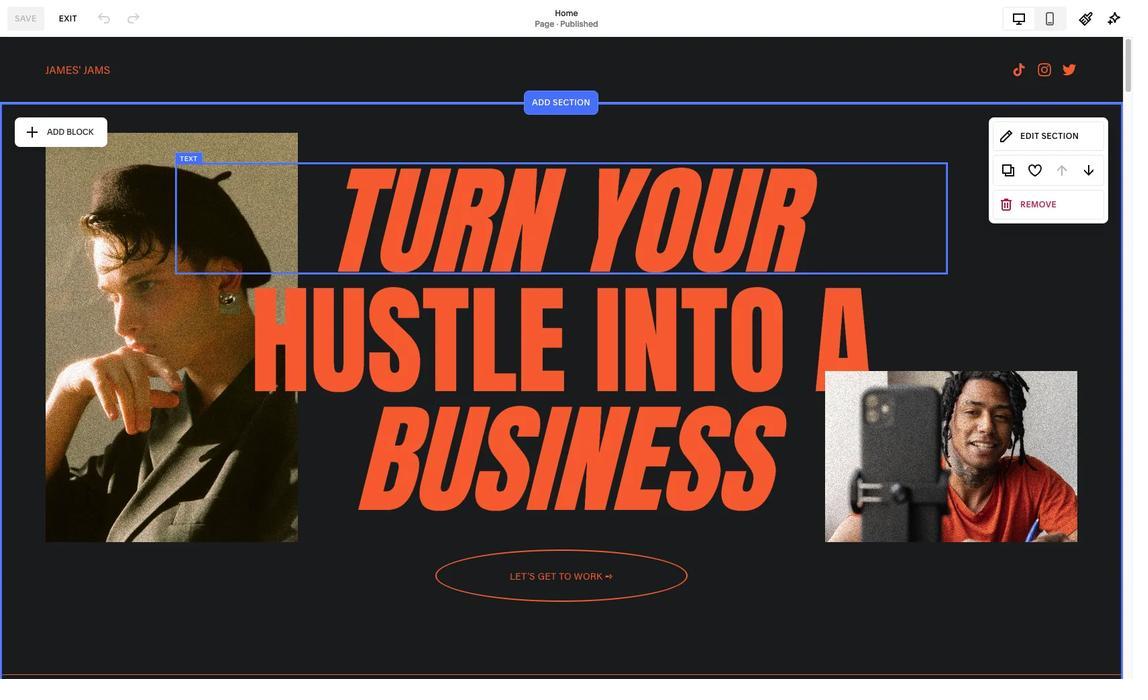 Task type: vqa. For each thing, say whether or not it's contained in the screenshot.
Settings on the left bottom of page
no



Task type: locate. For each thing, give the bounding box(es) containing it.
published
[[560, 18, 599, 29]]

1 horizontal spatial add
[[533, 98, 551, 108]]

selling
[[22, 107, 57, 121]]

·
[[557, 18, 558, 29]]

exit button
[[51, 6, 85, 31]]

remove button
[[993, 190, 1105, 220]]

tab list
[[1004, 8, 1066, 29]]

edit section button
[[993, 122, 1105, 151]]

add inside button
[[533, 98, 551, 108]]

0 horizontal spatial add
[[47, 127, 65, 137]]

save
[[15, 13, 37, 23]]

add
[[533, 98, 551, 108], [47, 127, 65, 137]]

add for add block
[[47, 127, 65, 137]]

0 vertical spatial add
[[533, 98, 551, 108]]

move section up image
[[1055, 163, 1070, 178]]

section inside button
[[553, 98, 591, 108]]

add block button
[[17, 120, 104, 145]]

section for add section
[[553, 98, 591, 108]]

add inside button
[[47, 127, 65, 137]]

section
[[553, 98, 591, 108], [1042, 131, 1080, 141]]

1 vertical spatial section
[[1042, 131, 1080, 141]]

section inside button
[[1042, 131, 1080, 141]]

edit section
[[1021, 131, 1080, 141]]

scheduling
[[22, 204, 80, 217]]

move section down image
[[1082, 163, 1097, 178]]

1 vertical spatial add
[[47, 127, 65, 137]]

0 horizontal spatial section
[[553, 98, 591, 108]]

exit
[[59, 13, 77, 23]]

toolbar
[[993, 155, 1105, 186]]

home page · published
[[535, 8, 599, 29]]

page
[[535, 18, 555, 29]]

contacts link
[[22, 155, 149, 171]]

0 vertical spatial section
[[553, 98, 591, 108]]

contacts
[[22, 156, 68, 169]]

remove
[[1021, 200, 1057, 210]]

1 horizontal spatial section
[[1042, 131, 1080, 141]]



Task type: describe. For each thing, give the bounding box(es) containing it.
asset library link
[[22, 541, 149, 557]]

save section image
[[1028, 163, 1043, 178]]

marketing
[[22, 132, 74, 145]]

edit
[[1021, 131, 1040, 141]]

section for edit section
[[1042, 131, 1080, 141]]

library
[[54, 541, 89, 555]]

add for add section
[[533, 98, 551, 108]]

asset
[[22, 541, 51, 555]]

selling link
[[22, 107, 149, 123]]

add block
[[47, 127, 94, 137]]

marketing link
[[22, 131, 149, 147]]

analytics link
[[22, 179, 149, 195]]

add section button
[[524, 91, 599, 115]]

home
[[555, 8, 578, 18]]

block
[[67, 127, 94, 137]]

add section
[[533, 98, 591, 108]]

asset library
[[22, 541, 89, 555]]

analytics
[[22, 180, 69, 193]]

duplicate section image
[[1001, 163, 1016, 178]]

save button
[[7, 6, 44, 31]]

scheduling link
[[22, 203, 149, 219]]



